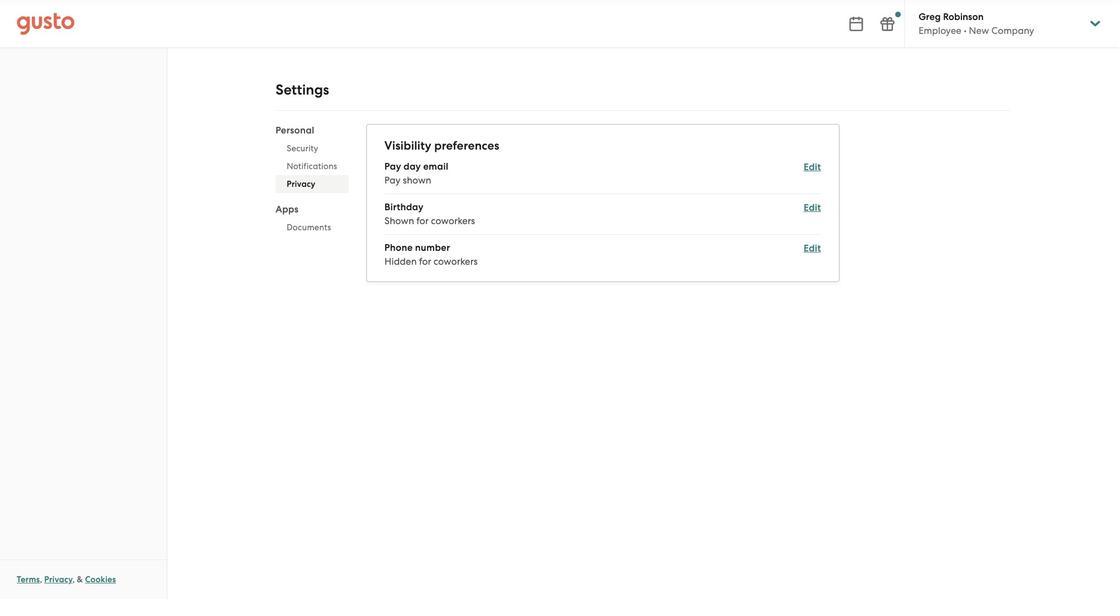 Task type: vqa. For each thing, say whether or not it's contained in the screenshot.
the Create Sick Policy
no



Task type: locate. For each thing, give the bounding box(es) containing it.
greg
[[919, 11, 941, 23]]

edit link
[[804, 161, 821, 173], [804, 202, 821, 214], [804, 243, 821, 254]]

1 vertical spatial privacy
[[44, 575, 72, 585]]

hidden
[[384, 256, 417, 267]]

edit link inside phone number element
[[804, 243, 821, 254]]

edit link for pay day email
[[804, 161, 821, 173]]

coworkers down number
[[434, 256, 478, 267]]

edit link inside birthday 'element'
[[804, 202, 821, 214]]

1 horizontal spatial privacy
[[287, 179, 315, 189]]

1 vertical spatial edit
[[804, 202, 821, 214]]

birthday element
[[384, 201, 821, 235]]

greg robinson employee • new company
[[919, 11, 1034, 36]]

cookies
[[85, 575, 116, 585]]

pay day email pay shown
[[384, 161, 448, 186]]

1 horizontal spatial ,
[[72, 575, 75, 585]]

1 vertical spatial edit link
[[804, 202, 821, 214]]

for inside phone number hidden for coworkers
[[419, 256, 431, 267]]

phone number hidden for coworkers
[[384, 242, 478, 267]]

0 horizontal spatial privacy
[[44, 575, 72, 585]]

pay left shown
[[384, 175, 400, 186]]

pay
[[384, 161, 401, 173], [384, 175, 400, 186]]

0 vertical spatial privacy link
[[276, 175, 348, 193]]

visibility
[[384, 139, 431, 153]]

coworkers inside birthday shown for coworkers
[[431, 215, 475, 227]]

edit for pay day email
[[804, 161, 821, 173]]

2 edit from the top
[[804, 202, 821, 214]]

privacy link
[[276, 175, 348, 193], [44, 575, 72, 585]]

birthday
[[384, 202, 423, 213]]

2 vertical spatial edit link
[[804, 243, 821, 254]]

1 edit link from the top
[[804, 161, 821, 173]]

edit inside pay day email element
[[804, 161, 821, 173]]

birthday shown for coworkers
[[384, 202, 475, 227]]

shown
[[403, 175, 431, 186]]

0 horizontal spatial privacy link
[[44, 575, 72, 585]]

1 , from the left
[[40, 575, 42, 585]]

privacy left &
[[44, 575, 72, 585]]

for
[[416, 215, 429, 227], [419, 256, 431, 267]]

edit
[[804, 161, 821, 173], [804, 202, 821, 214], [804, 243, 821, 254]]

0 vertical spatial privacy
[[287, 179, 315, 189]]

2 edit link from the top
[[804, 202, 821, 214]]

personal
[[276, 125, 314, 136]]

group
[[276, 124, 348, 240]]

1 vertical spatial for
[[419, 256, 431, 267]]

1 edit from the top
[[804, 161, 821, 173]]

visibility preferences group
[[384, 138, 821, 268]]

edit link for phone number
[[804, 243, 821, 254]]

terms , privacy , & cookies
[[17, 575, 116, 585]]

apps
[[276, 204, 299, 215]]

settings
[[276, 81, 329, 99]]

security
[[287, 144, 318, 154]]

visibility preferences
[[384, 139, 499, 153]]

,
[[40, 575, 42, 585], [72, 575, 75, 585]]

notifications
[[287, 161, 337, 171]]

1 vertical spatial privacy link
[[44, 575, 72, 585]]

0 vertical spatial edit link
[[804, 161, 821, 173]]

3 edit link from the top
[[804, 243, 821, 254]]

0 vertical spatial edit
[[804, 161, 821, 173]]

pay left day
[[384, 161, 401, 173]]

0 vertical spatial pay
[[384, 161, 401, 173]]

1 vertical spatial pay
[[384, 175, 400, 186]]

preferences
[[434, 139, 499, 153]]

2 , from the left
[[72, 575, 75, 585]]

0 horizontal spatial ,
[[40, 575, 42, 585]]

privacy
[[287, 179, 315, 189], [44, 575, 72, 585]]

list
[[384, 160, 821, 268]]

coworkers up number
[[431, 215, 475, 227]]

list containing pay day email
[[384, 160, 821, 268]]

edit inside birthday 'element'
[[804, 202, 821, 214]]

0 vertical spatial for
[[416, 215, 429, 227]]

coworkers
[[431, 215, 475, 227], [434, 256, 478, 267]]

1 horizontal spatial privacy link
[[276, 175, 348, 193]]

privacy link down the notifications
[[276, 175, 348, 193]]

for down birthday
[[416, 215, 429, 227]]

2 vertical spatial edit
[[804, 243, 821, 254]]

0 vertical spatial coworkers
[[431, 215, 475, 227]]

edit link inside pay day email element
[[804, 161, 821, 173]]

group containing personal
[[276, 124, 348, 240]]

robinson
[[943, 11, 984, 23]]

for down number
[[419, 256, 431, 267]]

privacy down notifications link at top
[[287, 179, 315, 189]]

notifications link
[[276, 158, 348, 175]]

privacy link left &
[[44, 575, 72, 585]]

terms link
[[17, 575, 40, 585]]

edit inside phone number element
[[804, 243, 821, 254]]

3 edit from the top
[[804, 243, 821, 254]]

1 vertical spatial coworkers
[[434, 256, 478, 267]]



Task type: describe. For each thing, give the bounding box(es) containing it.
employee
[[919, 25, 961, 36]]

coworkers inside phone number hidden for coworkers
[[434, 256, 478, 267]]

email
[[423, 161, 448, 173]]

number
[[415, 242, 450, 254]]

for inside birthday shown for coworkers
[[416, 215, 429, 227]]

pay day email element
[[384, 160, 821, 194]]

1 pay from the top
[[384, 161, 401, 173]]

•
[[964, 25, 966, 36]]

&
[[77, 575, 83, 585]]

phone
[[384, 242, 413, 254]]

new
[[969, 25, 989, 36]]

edit link for birthday
[[804, 202, 821, 214]]

2 pay from the top
[[384, 175, 400, 186]]

edit for birthday
[[804, 202, 821, 214]]

security link
[[276, 140, 348, 158]]

company
[[991, 25, 1034, 36]]

cookies button
[[85, 573, 116, 587]]

home image
[[17, 13, 75, 35]]

documents link
[[276, 219, 348, 237]]

day
[[403, 161, 421, 173]]

edit for phone number
[[804, 243, 821, 254]]

shown
[[384, 215, 414, 227]]

documents
[[287, 223, 331, 233]]

terms
[[17, 575, 40, 585]]

phone number element
[[384, 242, 821, 268]]

gusto navigation element
[[0, 48, 166, 92]]



